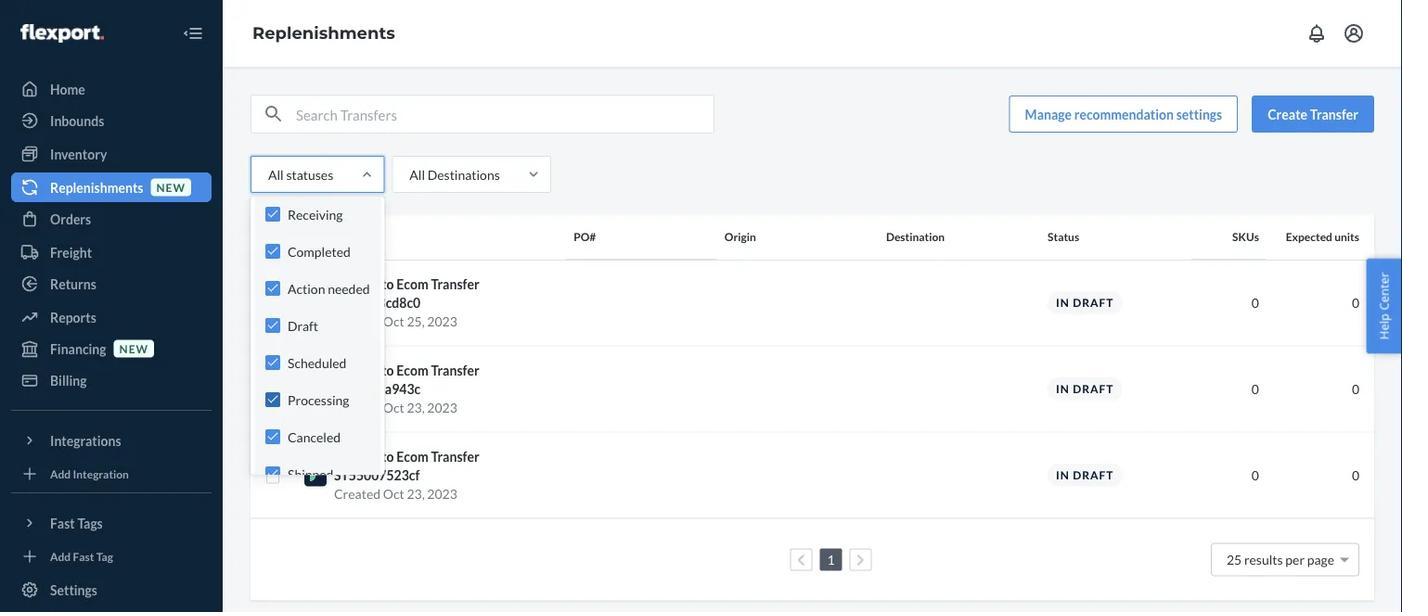 Task type: locate. For each thing, give the bounding box(es) containing it.
2 oct from the top
[[383, 400, 405, 416]]

square image
[[266, 298, 280, 312], [266, 470, 280, 485]]

1 horizontal spatial all
[[410, 167, 425, 182]]

oct down the st3e7baa943c
[[383, 400, 405, 416]]

new down reports link
[[119, 342, 149, 356]]

transfer inside the storage to ecom transfer st43a48cd8c0 created oct 25, 2023
[[431, 277, 480, 292]]

ecom up the st3e7baa943c
[[397, 363, 429, 379]]

2 vertical spatial oct
[[383, 486, 405, 502]]

created inside storage to ecom transfer st3e7baa943c created oct 23, 2023
[[334, 400, 381, 416]]

2 vertical spatial storage
[[334, 449, 379, 465]]

freight link
[[11, 238, 212, 267]]

1 horizontal spatial new
[[156, 181, 186, 194]]

2023
[[427, 314, 458, 330], [427, 400, 458, 416], [427, 486, 458, 502]]

1 ecom from the top
[[397, 277, 429, 292]]

statuses
[[286, 167, 334, 182]]

created inside the storage to ecom transfer st43a48cd8c0 created oct 25, 2023
[[334, 314, 381, 330]]

1 add from the top
[[50, 467, 71, 481]]

1 vertical spatial 23,
[[407, 486, 425, 502]]

3 created from the top
[[334, 486, 381, 502]]

0 horizontal spatial new
[[119, 342, 149, 356]]

1 draft from the top
[[1073, 296, 1115, 310]]

0 vertical spatial 23,
[[407, 400, 425, 416]]

23, inside storage to ecom transfer st55007523cf created oct 23, 2023
[[407, 486, 425, 502]]

created inside storage to ecom transfer st55007523cf created oct 23, 2023
[[334, 486, 381, 502]]

in draft for storage to ecom transfer st43a48cd8c0
[[1057, 296, 1115, 310]]

add integration link
[[11, 463, 212, 486]]

center
[[1376, 273, 1393, 311]]

1 vertical spatial draft
[[1073, 382, 1115, 396]]

1 to from the top
[[382, 277, 394, 292]]

2 square image from the top
[[266, 470, 280, 485]]

transfer for storage to ecom transfer st43a48cd8c0 created oct 25, 2023
[[431, 277, 480, 292]]

ecom inside storage to ecom transfer st55007523cf created oct 23, 2023
[[397, 449, 429, 465]]

3 draft from the top
[[1073, 469, 1115, 482]]

2 draft from the top
[[1073, 382, 1115, 396]]

page
[[1308, 552, 1335, 568]]

25,
[[407, 314, 425, 330]]

1 vertical spatial storage
[[334, 363, 379, 379]]

ecom for st43a48cd8c0
[[397, 277, 429, 292]]

3 ecom from the top
[[397, 449, 429, 465]]

0
[[1252, 295, 1260, 311], [1353, 295, 1360, 311], [1252, 382, 1260, 397], [1353, 382, 1360, 397], [1252, 468, 1260, 484], [1353, 468, 1360, 484]]

1 vertical spatial new
[[119, 342, 149, 356]]

1 vertical spatial in
[[1057, 382, 1070, 396]]

transfer inside storage to ecom transfer st55007523cf created oct 23, 2023
[[431, 449, 480, 465]]

fast inside dropdown button
[[50, 516, 75, 532]]

in draft for storage to ecom transfer st3e7baa943c
[[1057, 382, 1115, 396]]

0 horizontal spatial replenishments
[[50, 180, 143, 195]]

to inside the storage to ecom transfer st43a48cd8c0 created oct 25, 2023
[[382, 277, 394, 292]]

2 vertical spatial ecom
[[397, 449, 429, 465]]

1 in from the top
[[1057, 296, 1070, 310]]

all
[[268, 167, 284, 182], [410, 167, 425, 182]]

23, down st55007523cf
[[407, 486, 425, 502]]

square image
[[266, 384, 280, 399]]

draft
[[1073, 296, 1115, 310], [1073, 382, 1115, 396], [1073, 469, 1115, 482]]

0 vertical spatial oct
[[383, 314, 405, 330]]

0 vertical spatial add
[[50, 467, 71, 481]]

storage for storage to ecom transfer st43a48cd8c0
[[334, 277, 379, 292]]

to inside storage to ecom transfer st3e7baa943c created oct 23, 2023
[[382, 363, 394, 379]]

0 vertical spatial created
[[334, 314, 381, 330]]

1 vertical spatial 2023
[[427, 400, 458, 416]]

1 all from the left
[[268, 167, 284, 182]]

to up the st43a48cd8c0
[[382, 277, 394, 292]]

add for add integration
[[50, 467, 71, 481]]

1 vertical spatial add
[[50, 550, 71, 563]]

1 vertical spatial created
[[334, 400, 381, 416]]

inventory link
[[11, 139, 212, 169]]

23, down the st3e7baa943c
[[407, 400, 425, 416]]

2 vertical spatial to
[[382, 449, 394, 465]]

1 oct from the top
[[383, 314, 405, 330]]

square image for st43a48cd8c0
[[266, 298, 280, 312]]

storage inside storage to ecom transfer st3e7baa943c created oct 23, 2023
[[334, 363, 379, 379]]

1 storage from the top
[[334, 277, 379, 292]]

chevron left image
[[798, 554, 806, 567]]

needed
[[328, 281, 370, 297]]

integration
[[73, 467, 129, 481]]

replenishments
[[253, 23, 395, 43], [50, 180, 143, 195]]

add for add fast tag
[[50, 550, 71, 563]]

2 add from the top
[[50, 550, 71, 563]]

draft for storage to ecom transfer st55007523cf
[[1073, 469, 1115, 482]]

close navigation image
[[182, 22, 204, 45]]

all for all statuses
[[268, 167, 284, 182]]

to inside storage to ecom transfer st55007523cf created oct 23, 2023
[[382, 449, 394, 465]]

all left statuses
[[268, 167, 284, 182]]

1 2023 from the top
[[427, 314, 458, 330]]

transfer inside create transfer button
[[1311, 106, 1359, 122]]

fast left tag
[[73, 550, 94, 563]]

2 storage from the top
[[334, 363, 379, 379]]

3 to from the top
[[382, 449, 394, 465]]

billing link
[[11, 366, 212, 396]]

2023 for st43a48cd8c0
[[427, 314, 458, 330]]

1 horizontal spatial replenishments
[[253, 23, 395, 43]]

fast left the tags
[[50, 516, 75, 532]]

add
[[50, 467, 71, 481], [50, 550, 71, 563]]

billing
[[50, 373, 87, 389]]

reports link
[[11, 303, 212, 332]]

freight
[[50, 245, 92, 260]]

created
[[334, 314, 381, 330], [334, 400, 381, 416], [334, 486, 381, 502]]

2 to from the top
[[382, 363, 394, 379]]

st55007523cf
[[334, 468, 420, 484]]

1 23, from the top
[[407, 400, 425, 416]]

oct
[[383, 314, 405, 330], [383, 400, 405, 416], [383, 486, 405, 502]]

open account menu image
[[1343, 22, 1366, 45]]

2 23, from the top
[[407, 486, 425, 502]]

3 oct from the top
[[383, 486, 405, 502]]

2023 inside storage to ecom transfer st55007523cf created oct 23, 2023
[[427, 486, 458, 502]]

oct inside the storage to ecom transfer st43a48cd8c0 created oct 25, 2023
[[383, 314, 405, 330]]

0 vertical spatial ecom
[[397, 277, 429, 292]]

0 vertical spatial in
[[1057, 296, 1070, 310]]

2 2023 from the top
[[427, 400, 458, 416]]

2 vertical spatial created
[[334, 486, 381, 502]]

3 in draft from the top
[[1057, 469, 1115, 482]]

help center
[[1376, 273, 1393, 340]]

2023 inside the storage to ecom transfer st43a48cd8c0 created oct 25, 2023
[[427, 314, 458, 330]]

0 vertical spatial new
[[156, 181, 186, 194]]

oct down st55007523cf
[[383, 486, 405, 502]]

ecom
[[397, 277, 429, 292], [397, 363, 429, 379], [397, 449, 429, 465]]

storage inside the storage to ecom transfer st43a48cd8c0 created oct 25, 2023
[[334, 277, 379, 292]]

transfer for storage to ecom transfer st3e7baa943c created oct 23, 2023
[[431, 363, 480, 379]]

1 in draft from the top
[[1057, 296, 1115, 310]]

0 vertical spatial in draft
[[1057, 296, 1115, 310]]

2 ecom from the top
[[397, 363, 429, 379]]

1 vertical spatial in draft
[[1057, 382, 1115, 396]]

2 created from the top
[[334, 400, 381, 416]]

created down the st3e7baa943c
[[334, 400, 381, 416]]

0 vertical spatial square image
[[266, 298, 280, 312]]

storage up the st3e7baa943c
[[334, 363, 379, 379]]

1 created from the top
[[334, 314, 381, 330]]

0 vertical spatial 2023
[[427, 314, 458, 330]]

23, inside storage to ecom transfer st3e7baa943c created oct 23, 2023
[[407, 400, 425, 416]]

1 vertical spatial square image
[[266, 470, 280, 485]]

2 vertical spatial draft
[[1073, 469, 1115, 482]]

processing
[[288, 392, 350, 408]]

draft for storage to ecom transfer st3e7baa943c
[[1073, 382, 1115, 396]]

per
[[1286, 552, 1305, 568]]

in draft
[[1057, 296, 1115, 310], [1057, 382, 1115, 396], [1057, 469, 1115, 482]]

origin
[[725, 230, 757, 244]]

25 results per page
[[1227, 552, 1335, 568]]

inbounds
[[50, 113, 104, 129]]

scheduled
[[288, 355, 347, 371]]

1 vertical spatial oct
[[383, 400, 405, 416]]

created down the st43a48cd8c0
[[334, 314, 381, 330]]

to for st55007523cf
[[382, 449, 394, 465]]

completed
[[288, 244, 351, 259]]

2023 inside storage to ecom transfer st3e7baa943c created oct 23, 2023
[[427, 400, 458, 416]]

receiving
[[288, 207, 343, 222]]

1 vertical spatial ecom
[[397, 363, 429, 379]]

add up settings
[[50, 550, 71, 563]]

po#
[[574, 230, 596, 244]]

manage recommendation settings
[[1026, 106, 1223, 122]]

oct inside storage to ecom transfer st55007523cf created oct 23, 2023
[[383, 486, 405, 502]]

0 vertical spatial replenishments
[[253, 23, 395, 43]]

to up the st3e7baa943c
[[382, 363, 394, 379]]

3 2023 from the top
[[427, 486, 458, 502]]

storage
[[334, 277, 379, 292], [334, 363, 379, 379], [334, 449, 379, 465]]

ecom up st55007523cf
[[397, 449, 429, 465]]

manage
[[1026, 106, 1072, 122]]

created down st55007523cf
[[334, 486, 381, 502]]

ecom up '25,'
[[397, 277, 429, 292]]

storage inside storage to ecom transfer st55007523cf created oct 23, 2023
[[334, 449, 379, 465]]

3 in from the top
[[1057, 469, 1070, 482]]

storage to ecom transfer st55007523cf created oct 23, 2023
[[334, 449, 480, 502]]

to
[[382, 277, 394, 292], [382, 363, 394, 379], [382, 449, 394, 465]]

storage to ecom transfer st3e7baa943c created oct 23, 2023
[[334, 363, 480, 416]]

2 vertical spatial 2023
[[427, 486, 458, 502]]

0 vertical spatial fast
[[50, 516, 75, 532]]

home
[[50, 81, 85, 97]]

orders
[[50, 211, 91, 227]]

results
[[1245, 552, 1284, 568]]

storage up the st43a48cd8c0
[[334, 277, 379, 292]]

transfer
[[1311, 106, 1359, 122], [431, 277, 480, 292], [431, 363, 480, 379], [431, 449, 480, 465]]

all left the destinations
[[410, 167, 425, 182]]

home link
[[11, 74, 212, 104]]

new up the orders link
[[156, 181, 186, 194]]

to for st43a48cd8c0
[[382, 277, 394, 292]]

st3e7baa943c
[[334, 382, 421, 397]]

add integration
[[50, 467, 129, 481]]

23,
[[407, 400, 425, 416], [407, 486, 425, 502]]

oct for st55007523cf
[[383, 486, 405, 502]]

1 vertical spatial to
[[382, 363, 394, 379]]

units
[[1335, 230, 1360, 244]]

add left the integration
[[50, 467, 71, 481]]

0 horizontal spatial all
[[268, 167, 284, 182]]

to up st55007523cf
[[382, 449, 394, 465]]

0 vertical spatial storage
[[334, 277, 379, 292]]

shipped
[[288, 467, 334, 482]]

storage up st55007523cf
[[334, 449, 379, 465]]

new for replenishments
[[156, 181, 186, 194]]

ecom inside the storage to ecom transfer st43a48cd8c0 created oct 25, 2023
[[397, 277, 429, 292]]

new
[[156, 181, 186, 194], [119, 342, 149, 356]]

all statuses
[[268, 167, 334, 182]]

1 square image from the top
[[266, 298, 280, 312]]

3 storage from the top
[[334, 449, 379, 465]]

in
[[1057, 296, 1070, 310], [1057, 382, 1070, 396], [1057, 469, 1070, 482]]

add fast tag link
[[11, 546, 212, 568]]

fast
[[50, 516, 75, 532], [73, 550, 94, 563]]

2 in draft from the top
[[1057, 382, 1115, 396]]

oct left '25,'
[[383, 314, 405, 330]]

draft
[[288, 318, 318, 334]]

0 vertical spatial draft
[[1073, 296, 1115, 310]]

2 in from the top
[[1057, 382, 1070, 396]]

Search Transfers text field
[[296, 96, 714, 133]]

2 vertical spatial in draft
[[1057, 469, 1115, 482]]

1 vertical spatial fast
[[73, 550, 94, 563]]

oct inside storage to ecom transfer st3e7baa943c created oct 23, 2023
[[383, 400, 405, 416]]

2 vertical spatial in
[[1057, 469, 1070, 482]]

transfer inside storage to ecom transfer st3e7baa943c created oct 23, 2023
[[431, 363, 480, 379]]

to for st3e7baa943c
[[382, 363, 394, 379]]

2 all from the left
[[410, 167, 425, 182]]

all destinations
[[410, 167, 500, 182]]

storage for storage to ecom transfer st55007523cf
[[334, 449, 379, 465]]

replenishments link
[[253, 23, 395, 43]]

ecom inside storage to ecom transfer st3e7baa943c created oct 23, 2023
[[397, 363, 429, 379]]

0 vertical spatial to
[[382, 277, 394, 292]]

chevron right image
[[857, 554, 865, 567]]



Task type: vqa. For each thing, say whether or not it's contained in the screenshot.
Replenishments link
yes



Task type: describe. For each thing, give the bounding box(es) containing it.
integrations button
[[11, 426, 212, 456]]

ecom for st55007523cf
[[397, 449, 429, 465]]

manage recommendation settings button
[[1010, 96, 1239, 133]]

create transfer
[[1268, 106, 1359, 122]]

st43a48cd8c0
[[334, 295, 421, 311]]

ecom for st3e7baa943c
[[397, 363, 429, 379]]

open notifications image
[[1306, 22, 1329, 45]]

fast tags
[[50, 516, 103, 532]]

expected
[[1287, 230, 1333, 244]]

orders link
[[11, 204, 212, 234]]

25
[[1227, 552, 1242, 568]]

manage recommendation settings link
[[1010, 96, 1239, 133]]

skus
[[1233, 230, 1260, 244]]

23, for st3e7baa943c
[[407, 400, 425, 416]]

add fast tag
[[50, 550, 113, 563]]

created for storage to ecom transfer st55007523cf created oct 23, 2023
[[334, 486, 381, 502]]

recommendation
[[1075, 106, 1174, 122]]

23, for st55007523cf
[[407, 486, 425, 502]]

expected units
[[1287, 230, 1360, 244]]

shipment
[[305, 230, 352, 244]]

status
[[1048, 230, 1080, 244]]

oct for st3e7baa943c
[[383, 400, 405, 416]]

action
[[288, 281, 325, 297]]

help
[[1376, 314, 1393, 340]]

returns link
[[11, 269, 212, 299]]

all for all destinations
[[410, 167, 425, 182]]

inbounds link
[[11, 106, 212, 136]]

2023 for st55007523cf
[[427, 486, 458, 502]]

in for storage to ecom transfer st43a48cd8c0
[[1057, 296, 1070, 310]]

1 link
[[824, 552, 839, 568]]

returns
[[50, 276, 96, 292]]

draft for storage to ecom transfer st43a48cd8c0
[[1073, 296, 1115, 310]]

created for storage to ecom transfer st3e7baa943c created oct 23, 2023
[[334, 400, 381, 416]]

create transfer button
[[1253, 96, 1375, 133]]

new for financing
[[119, 342, 149, 356]]

storage for storage to ecom transfer st3e7baa943c
[[334, 363, 379, 379]]

destination
[[887, 230, 945, 244]]

2023 for st3e7baa943c
[[427, 400, 458, 416]]

create transfer link
[[1253, 96, 1375, 133]]

25 results per page option
[[1227, 552, 1335, 568]]

transfer for storage to ecom transfer st55007523cf created oct 23, 2023
[[431, 449, 480, 465]]

fast tags button
[[11, 509, 212, 538]]

financing
[[50, 341, 106, 357]]

oct for st43a48cd8c0
[[383, 314, 405, 330]]

destinations
[[428, 167, 500, 182]]

in draft for storage to ecom transfer st55007523cf
[[1057, 469, 1115, 482]]

canceled
[[288, 429, 341, 445]]

inventory
[[50, 146, 107, 162]]

in for storage to ecom transfer st55007523cf
[[1057, 469, 1070, 482]]

1 vertical spatial replenishments
[[50, 180, 143, 195]]

created for storage to ecom transfer st43a48cd8c0 created oct 25, 2023
[[334, 314, 381, 330]]

in for storage to ecom transfer st3e7baa943c
[[1057, 382, 1070, 396]]

flexport logo image
[[20, 24, 104, 43]]

help center button
[[1367, 259, 1403, 354]]

integrations
[[50, 433, 121, 449]]

action needed
[[288, 281, 370, 297]]

1
[[828, 552, 835, 568]]

tag
[[96, 550, 113, 563]]

settings
[[1177, 106, 1223, 122]]

square image for st55007523cf
[[266, 470, 280, 485]]

tags
[[77, 516, 103, 532]]

settings link
[[11, 576, 212, 605]]

storage to ecom transfer st43a48cd8c0 created oct 25, 2023
[[334, 277, 480, 330]]

reports
[[50, 310, 96, 325]]

create
[[1268, 106, 1308, 122]]

settings
[[50, 583, 97, 598]]



